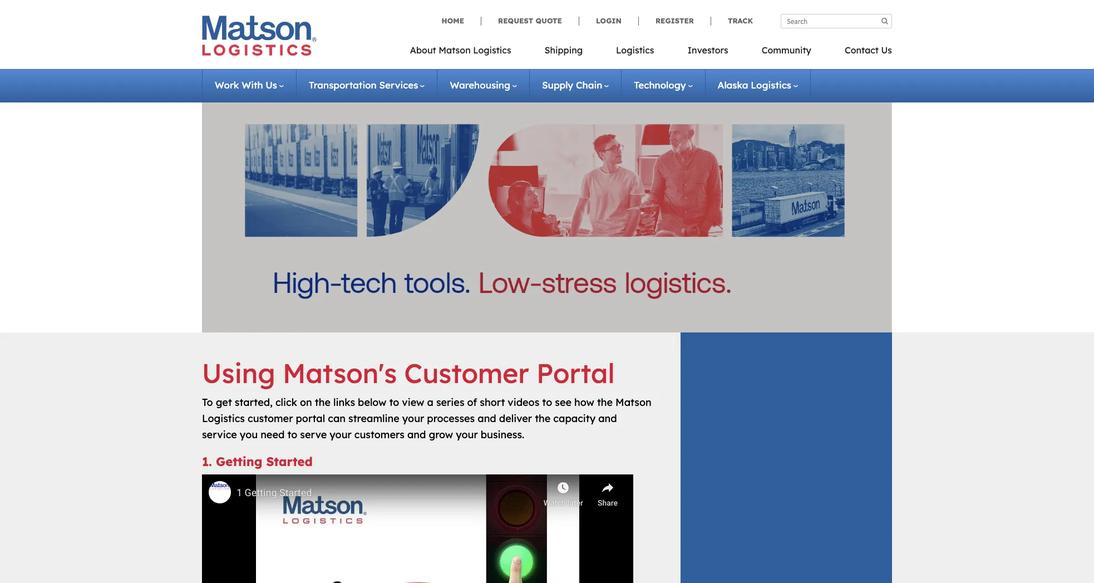 Task type: describe. For each thing, give the bounding box(es) containing it.
1 horizontal spatial to
[[389, 396, 399, 409]]

grow
[[429, 428, 453, 441]]

getting
[[216, 454, 263, 469]]

service
[[202, 428, 237, 441]]

portal
[[296, 412, 325, 425]]

login link
[[579, 16, 639, 25]]

started,
[[235, 396, 273, 409]]

customers
[[355, 428, 405, 441]]

contact
[[845, 45, 879, 56]]

home
[[442, 16, 464, 25]]

matson logistics image
[[202, 16, 317, 56]]

transportation services
[[309, 79, 418, 91]]

click
[[276, 396, 297, 409]]

us inside top menu navigation
[[882, 45, 893, 56]]

to
[[202, 396, 213, 409]]

1.
[[202, 454, 212, 469]]

1 horizontal spatial your
[[403, 412, 425, 425]]

can
[[328, 412, 346, 425]]

deliver
[[499, 412, 532, 425]]

warehousing
[[450, 79, 511, 91]]

series
[[437, 396, 465, 409]]

warehousing link
[[450, 79, 517, 91]]

serve
[[300, 428, 327, 441]]

technology link
[[634, 79, 693, 91]]

request quote
[[498, 16, 562, 25]]

videos
[[508, 396, 540, 409]]

community
[[762, 45, 812, 56]]

2 horizontal spatial to
[[543, 396, 553, 409]]

matson inside top menu navigation
[[439, 45, 471, 56]]

alaska
[[718, 79, 749, 91]]

below
[[358, 396, 387, 409]]

portal
[[537, 356, 615, 390]]

to get started, click on the links below to view a series of short videos to see how the matson logistics customer portal can streamline your processes and deliver the capacity and service you need to serve your customers and grow your business.
[[202, 396, 652, 441]]

matson inside to get started, click on the links below to view a series of short videos to see how the matson logistics customer portal can streamline your processes and deliver the capacity and service you need to serve your customers and grow your business.
[[616, 396, 652, 409]]

supply chain link
[[542, 79, 609, 91]]

logistics link
[[600, 41, 671, 64]]

supply
[[542, 79, 574, 91]]

track link
[[711, 16, 753, 25]]

view
[[402, 396, 425, 409]]

with
[[242, 79, 263, 91]]

1 horizontal spatial and
[[478, 412, 497, 425]]

2 horizontal spatial your
[[456, 428, 478, 441]]

logistics down community link
[[751, 79, 792, 91]]

need
[[261, 428, 285, 441]]

community link
[[745, 41, 829, 64]]

processes
[[427, 412, 475, 425]]

customer
[[405, 356, 529, 390]]

work with us link
[[215, 79, 284, 91]]

transportation
[[309, 79, 377, 91]]

using
[[202, 356, 275, 390]]

shipping link
[[528, 41, 600, 64]]

alaska logistics
[[718, 79, 792, 91]]

services
[[379, 79, 418, 91]]

1 horizontal spatial the
[[535, 412, 551, 425]]

how
[[575, 396, 595, 409]]

you
[[240, 428, 258, 441]]

logistics up warehousing link
[[473, 45, 512, 56]]

0 horizontal spatial us
[[266, 79, 277, 91]]

alaska logistics link
[[718, 79, 799, 91]]



Task type: locate. For each thing, give the bounding box(es) containing it.
business.
[[481, 428, 525, 441]]

customer
[[248, 412, 293, 425]]

short
[[480, 396, 505, 409]]

matson
[[439, 45, 471, 56], [616, 396, 652, 409]]

work with us
[[215, 79, 277, 91]]

transportation services link
[[309, 79, 425, 91]]

0 horizontal spatial your
[[330, 428, 352, 441]]

home link
[[442, 16, 481, 25]]

0 vertical spatial us
[[882, 45, 893, 56]]

login
[[596, 16, 622, 25]]

quote
[[536, 16, 562, 25]]

2 horizontal spatial and
[[599, 412, 617, 425]]

to right need
[[288, 428, 298, 441]]

get
[[216, 396, 232, 409]]

shipping
[[545, 45, 583, 56]]

the
[[315, 396, 331, 409], [597, 396, 613, 409], [535, 412, 551, 425]]

links
[[334, 396, 355, 409]]

request
[[498, 16, 534, 25]]

see
[[555, 396, 572, 409]]

logistics inside to get started, click on the links below to view a series of short videos to see how the matson logistics customer portal can streamline your processes and deliver the capacity and service you need to serve your customers and grow your business.
[[202, 412, 245, 425]]

investors link
[[671, 41, 745, 64]]

contact us link
[[829, 41, 893, 64]]

your down view
[[403, 412, 425, 425]]

us
[[882, 45, 893, 56], [266, 79, 277, 91]]

and down short
[[478, 412, 497, 425]]

matson down home on the top left of the page
[[439, 45, 471, 56]]

investors
[[688, 45, 729, 56]]

the right the how at the right of page
[[597, 396, 613, 409]]

0 horizontal spatial the
[[315, 396, 331, 409]]

logistics down get
[[202, 412, 245, 425]]

0 horizontal spatial to
[[288, 428, 298, 441]]

register
[[656, 16, 694, 25]]

matson right the how at the right of page
[[616, 396, 652, 409]]

of
[[468, 396, 477, 409]]

on
[[300, 396, 312, 409]]

and left grow
[[408, 428, 426, 441]]

1 vertical spatial matson
[[616, 396, 652, 409]]

2 horizontal spatial the
[[597, 396, 613, 409]]

your
[[403, 412, 425, 425], [330, 428, 352, 441], [456, 428, 478, 441]]

your down processes
[[456, 428, 478, 441]]

Search search field
[[781, 14, 893, 28]]

to left view
[[389, 396, 399, 409]]

top menu navigation
[[410, 41, 893, 64]]

chain
[[576, 79, 603, 91]]

logistics down login
[[617, 45, 655, 56]]

about
[[410, 45, 436, 56]]

to left the see
[[543, 396, 553, 409]]

about matson logistics link
[[410, 41, 528, 64]]

streamline
[[349, 412, 400, 425]]

the down videos
[[535, 412, 551, 425]]

us right 'with'
[[266, 79, 277, 91]]

section
[[667, 332, 907, 583]]

contact us
[[845, 45, 893, 56]]

matson's
[[283, 356, 397, 390]]

technology
[[634, 79, 686, 91]]

work
[[215, 79, 239, 91]]

0 horizontal spatial and
[[408, 428, 426, 441]]

and right "capacity"
[[599, 412, 617, 425]]

1. getting started
[[202, 454, 313, 469]]

track
[[728, 16, 753, 25]]

capacity
[[554, 412, 596, 425]]

and
[[478, 412, 497, 425], [599, 412, 617, 425], [408, 428, 426, 441]]

0 vertical spatial matson
[[439, 45, 471, 56]]

logistics
[[473, 45, 512, 56], [617, 45, 655, 56], [751, 79, 792, 91], [202, 412, 245, 425]]

a
[[427, 396, 434, 409]]

search image
[[882, 17, 889, 25]]

request quote link
[[481, 16, 579, 25]]

0 horizontal spatial matson
[[439, 45, 471, 56]]

1 horizontal spatial us
[[882, 45, 893, 56]]

started
[[266, 454, 313, 469]]

1 vertical spatial us
[[266, 79, 277, 91]]

to
[[389, 396, 399, 409], [543, 396, 553, 409], [288, 428, 298, 441]]

1 horizontal spatial matson
[[616, 396, 652, 409]]

register link
[[639, 16, 711, 25]]

the right on
[[315, 396, 331, 409]]

matson logistics banner showing services: intermodal and highway image
[[202, 100, 893, 332]]

about matson logistics
[[410, 45, 512, 56]]

your down can
[[330, 428, 352, 441]]

us right contact
[[882, 45, 893, 56]]

supply chain
[[542, 79, 603, 91]]

using matson's customer portal
[[202, 356, 615, 390]]

None search field
[[781, 14, 893, 28]]



Task type: vqa. For each thing, say whether or not it's contained in the screenshot.
time
no



